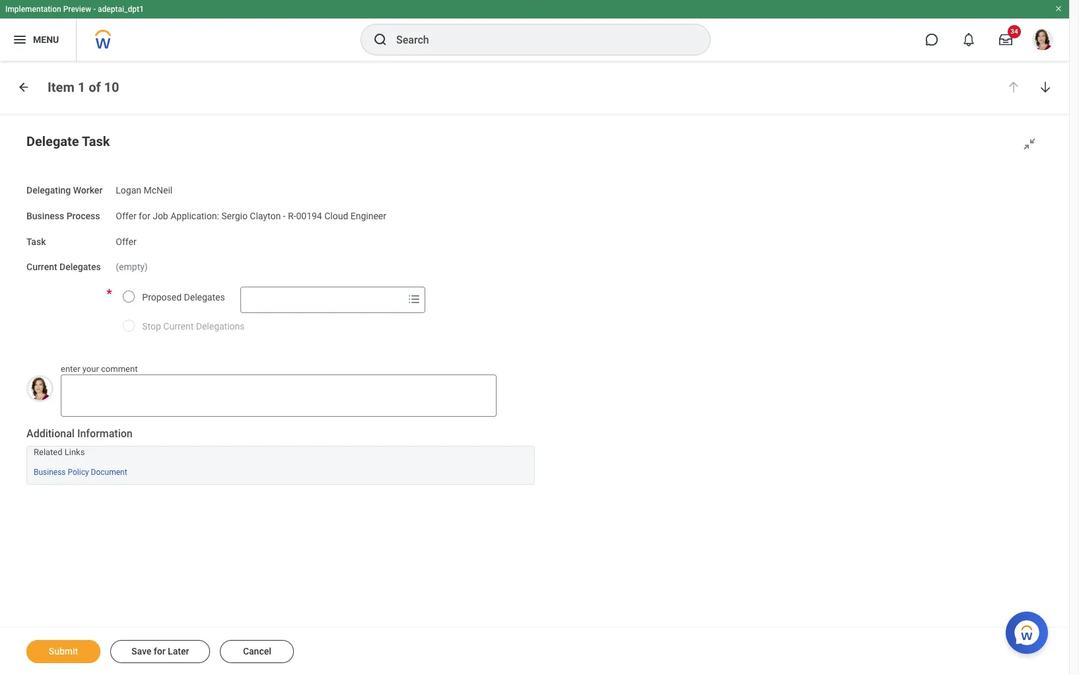 Task type: locate. For each thing, give the bounding box(es) containing it.
job up offer for job application: sergio clayton ‎- r-00194 cloud engineer 'element'
[[265, 186, 281, 197]]

- down christine
[[340, 380, 343, 391]]

application: for 'offer for job application: james wilson (referral) ‎- r-00151 shipping & receiving associate' button
[[283, 303, 332, 313]]

1 vertical spatial approvals
[[130, 443, 172, 453]]

1 vertical spatial delegates
[[184, 292, 225, 303]]

offer inside offer for job application: james wilson (referral) ‎- r-00151 shipping & receiving associate
[[227, 303, 248, 313]]

job inside offer for job application: christine alexander ‎- e-00002 intern - multiple openings
[[265, 367, 280, 378]]

- inside offer for job application: christine alexander ‎- e-00002 intern - multiple openings
[[340, 380, 343, 391]]

update profile
[[45, 209, 103, 220]]

saved
[[45, 182, 74, 194]]

action bar region
[[0, 627, 1069, 675]]

task right delegate
[[82, 133, 110, 149]]

0 vertical spatial business
[[26, 211, 64, 221]]

1 vertical spatial task
[[26, 236, 46, 247]]

application: inside offer for job application: sergio clayton ‎- r-00194 cloud engineer button
[[283, 186, 333, 197]]

approvals inside button
[[112, 379, 153, 390]]

offer for job application: james wilson (referral) ‎- r-00151 shipping & receiving associate button
[[227, 300, 381, 342]]

1 vertical spatial e-
[[292, 445, 300, 456]]

star image
[[442, 365, 458, 380], [442, 624, 458, 639]]

current
[[26, 262, 57, 272], [163, 321, 194, 332]]

multiple inside the offer for job application: muriel bouwmeester ‎- e-00002 intern - multiple openings
[[227, 458, 261, 469]]

r- inside 'element'
[[288, 211, 296, 221]]

- right preview
[[93, 5, 96, 14]]

offer for offer for job application: chuck grunner ‎- r-00044 hr manager- emea "button"
[[227, 626, 248, 637]]

0 vertical spatial sergio
[[335, 186, 362, 197]]

approvals down the comment
[[112, 379, 153, 390]]

business down delegating
[[26, 211, 64, 221]]

delegates
[[59, 262, 101, 272], [184, 292, 225, 303]]

2 horizontal spatial -
[[355, 445, 358, 456]]

notifications large image
[[962, 33, 976, 46]]

comment
[[101, 364, 138, 374]]

e- for bouwmeester
[[292, 445, 300, 456]]

offer up bouwmeester
[[227, 432, 248, 443]]

0 vertical spatial e-
[[277, 380, 285, 391]]

‎-
[[261, 199, 265, 210], [283, 211, 286, 221], [299, 316, 302, 326], [271, 380, 274, 391], [287, 445, 290, 456], [263, 639, 266, 650]]

job up bouwmeester
[[265, 432, 280, 443]]

r- inside offer for job application: chuck grunner ‎- r-00044 hr manager- emea
[[268, 639, 277, 650]]

delegations down proposed delegates
[[196, 321, 245, 332]]

current delegates
[[26, 262, 101, 272]]

reports
[[82, 400, 114, 411]]

delegate
[[26, 133, 79, 149]]

10
[[104, 79, 119, 95]]

approvals up the "approval"
[[130, 443, 172, 453]]

for inside 'element'
[[139, 211, 150, 221]]

openings inside offer for job application: christine alexander ‎- e-00002 intern - multiple openings
[[227, 394, 265, 404]]

delegated to me
[[45, 358, 112, 369]]

0 vertical spatial delegations
[[196, 321, 245, 332]]

intern down christine
[[313, 380, 338, 391]]

-
[[93, 5, 96, 14], [340, 380, 343, 391], [355, 445, 358, 456]]

multiple down bouwmeester
[[227, 458, 261, 469]]

0 vertical spatial -
[[93, 5, 96, 14]]

approvals inside button
[[130, 443, 172, 453]]

00002 inside offer for job application: christine alexander ‎- e-00002 intern - multiple openings
[[285, 380, 311, 391]]

0 vertical spatial approvals
[[112, 379, 153, 390]]

1 horizontal spatial multiple
[[345, 380, 379, 391]]

content area element
[[0, 61, 1069, 675]]

1 vertical spatial business
[[34, 468, 66, 477]]

1 horizontal spatial sergio
[[335, 186, 362, 197]]

menu button
[[0, 18, 76, 61]]

&
[[227, 329, 233, 339]]

openings inside the offer for job application: muriel bouwmeester ‎- e-00002 intern - multiple openings
[[263, 458, 301, 469]]

proposed delegates
[[142, 292, 225, 303]]

list containing delegated to me
[[0, 268, 211, 501]]

task
[[82, 133, 110, 149], [26, 236, 46, 247]]

1 star image from the top
[[442, 365, 458, 380]]

supplier invoice approval
[[45, 464, 149, 474]]

application: inside the offer for job application: muriel bouwmeester ‎- e-00002 intern - multiple openings
[[283, 432, 332, 443]]

without
[[116, 400, 147, 411]]

offer up offer for job application: sergio clayton ‎- r-00194 cloud engineer 'element'
[[227, 186, 248, 197]]

justify image
[[12, 32, 28, 48]]

0 vertical spatial star image
[[442, 365, 458, 380]]

arrow left image
[[17, 81, 30, 94]]

for inside the offer for job application: muriel bouwmeester ‎- e-00002 intern - multiple openings
[[251, 432, 262, 443]]

intern down muriel on the left
[[329, 445, 353, 456]]

0 vertical spatial openings
[[227, 394, 265, 404]]

emea
[[227, 653, 252, 663]]

expense down enter
[[45, 379, 80, 390]]

sergio inside 'element'
[[221, 211, 248, 221]]

1 vertical spatial -
[[340, 380, 343, 391]]

job inside offer for job application: chuck grunner ‎- r-00044 hr manager- emea
[[265, 626, 280, 637]]

1 horizontal spatial e-
[[292, 445, 300, 456]]

related
[[34, 447, 62, 457]]

for inside offer for job application: chuck grunner ‎- r-00044 hr manager- emea
[[251, 626, 262, 637]]

e- inside offer for job application: christine alexander ‎- e-00002 intern - multiple openings
[[277, 380, 285, 391]]

2 list from the top
[[0, 268, 211, 501]]

application: inside offer for job application: sergio clayton ‎- r-00194 cloud engineer 'element'
[[171, 211, 219, 221]]

for up offer for job application: sergio clayton ‎- r-00194 cloud engineer 'element'
[[251, 186, 263, 197]]

delegating
[[26, 185, 71, 196]]

00002 right the alexander
[[285, 380, 311, 391]]

filters
[[45, 256, 75, 269]]

‎- for offer for job application: muriel bouwmeester ‎- e-00002 intern - multiple openings button
[[287, 445, 290, 456]]

00194 inside 'element'
[[296, 211, 322, 221]]

for right save
[[154, 646, 166, 657]]

prompts image
[[406, 291, 422, 307]]

process
[[66, 211, 100, 221]]

1 vertical spatial star image
[[442, 624, 458, 639]]

christine
[[334, 367, 371, 378]]

00194 inside button
[[276, 199, 303, 210]]

cancel
[[243, 646, 271, 657]]

11/08/2022
[[388, 303, 434, 312]]

0 vertical spatial intern
[[313, 380, 338, 391]]

openings down the alexander
[[227, 394, 265, 404]]

application: down the associate
[[283, 367, 332, 378]]

offer for the offer for job application: christine alexander ‎- e-00002 intern - multiple openings button
[[227, 367, 248, 378]]

business process
[[26, 211, 100, 221]]

for up grunner
[[251, 626, 262, 637]]

sergio inside offer for job application: sergio clayton ‎- r-00194 cloud engineer
[[335, 186, 362, 197]]

1 list from the top
[[0, 119, 211, 639]]

0 vertical spatial multiple
[[345, 380, 379, 391]]

application:
[[283, 186, 333, 197], [171, 211, 219, 221], [283, 303, 332, 313], [283, 367, 332, 378], [283, 432, 332, 443], [283, 626, 332, 637]]

item list element
[[211, 61, 477, 675]]

multiple down christine
[[345, 380, 379, 391]]

application: inside offer for job application: james wilson (referral) ‎- r-00151 shipping & receiving associate
[[283, 303, 332, 313]]

for inside offer for job application: james wilson (referral) ‎- r-00151 shipping & receiving associate
[[251, 303, 262, 313]]

offer
[[227, 186, 248, 197], [116, 211, 136, 221], [116, 236, 136, 247], [227, 303, 248, 313], [227, 367, 248, 378], [227, 432, 248, 443], [227, 626, 248, 637]]

1 horizontal spatial delegations
[[196, 321, 245, 332]]

1 horizontal spatial search image
[[373, 32, 388, 48]]

links
[[65, 447, 85, 457]]

task up perspective image
[[26, 236, 46, 247]]

offer inside 'element'
[[116, 211, 136, 221]]

07/11/2022
[[388, 626, 434, 636]]

0 vertical spatial 00002
[[285, 380, 311, 391]]

openings for alexander
[[227, 394, 265, 404]]

items
[[60, 128, 87, 141]]

00002 inside the offer for job application: muriel bouwmeester ‎- e-00002 intern - multiple openings
[[300, 445, 327, 456]]

offer element
[[116, 233, 136, 247]]

1 vertical spatial 00002
[[300, 445, 327, 456]]

for for offer for job application: chuck grunner ‎- r-00044 hr manager- emea "button"
[[251, 626, 262, 637]]

search image
[[373, 32, 388, 48], [236, 114, 250, 127]]

1 vertical spatial delegations
[[81, 618, 130, 629]]

1 horizontal spatial delegates
[[184, 292, 225, 303]]

- for offer for job application: christine alexander ‎- e-00002 intern - multiple openings
[[340, 380, 343, 391]]

0 horizontal spatial sergio
[[221, 211, 248, 221]]

r- inside button
[[267, 199, 276, 210]]

job inside offer for job application: james wilson (referral) ‎- r-00151 shipping & receiving associate
[[265, 303, 280, 313]]

0 horizontal spatial current
[[26, 262, 57, 272]]

0 horizontal spatial delegates
[[59, 262, 101, 272]]

star image right 07/11/2022
[[442, 624, 458, 639]]

‎- inside offer for job application: chuck grunner ‎- r-00044 hr manager- emea
[[263, 639, 266, 650]]

1
[[78, 79, 85, 95]]

job for the offer for job application: christine alexander ‎- e-00002 intern - multiple openings button
[[265, 367, 280, 378]]

0 vertical spatial delegates
[[59, 262, 101, 272]]

‎- inside offer for job application: christine alexander ‎- e-00002 intern - multiple openings
[[271, 380, 274, 391]]

supplier
[[45, 464, 78, 474]]

1 vertical spatial intern
[[329, 445, 353, 456]]

00002 right bouwmeester
[[300, 445, 327, 456]]

offer inside button
[[227, 186, 248, 197]]

0 horizontal spatial -
[[93, 5, 96, 14]]

multiple inside offer for job application: christine alexander ‎- e-00002 intern - multiple openings
[[345, 380, 379, 391]]

‎- for offer for job application: sergio clayton ‎- r-00194 cloud engineer button
[[261, 199, 265, 210]]

to
[[89, 358, 97, 369]]

offer up grunner
[[227, 626, 248, 637]]

clock check image
[[13, 180, 29, 196]]

e- right the alexander
[[277, 380, 285, 391]]

1 vertical spatial multiple
[[227, 458, 261, 469]]

offer for job application: christine alexander ‎- e-00002 intern - multiple openings
[[227, 367, 379, 404]]

1 vertical spatial sergio
[[221, 211, 248, 221]]

1 vertical spatial openings
[[263, 458, 301, 469]]

offer for job application: christine alexander ‎- e-00002 intern - multiple openings button
[[227, 365, 381, 407]]

manage delegations
[[45, 618, 130, 629]]

business inside business policy document link
[[34, 468, 66, 477]]

expense report approvals
[[45, 379, 153, 390]]

1 vertical spatial expense
[[45, 400, 80, 411]]

job for offer for job application: muriel bouwmeester ‎- e-00002 intern - multiple openings button
[[265, 432, 280, 443]]

1 horizontal spatial current
[[163, 321, 194, 332]]

application: for offer for job application: sergio clayton ‎- r-00194 cloud engineer button
[[283, 186, 333, 197]]

current right stop at left top
[[163, 321, 194, 332]]

job inside the offer for job application: muriel bouwmeester ‎- e-00002 intern - multiple openings
[[265, 432, 280, 443]]

for up wilson
[[251, 303, 262, 313]]

application: inside offer for job application: christine alexander ‎- e-00002 intern - multiple openings
[[283, 367, 332, 378]]

spend authorization approvals button
[[0, 437, 188, 458]]

bouwmeester
[[227, 445, 284, 456]]

item
[[48, 79, 74, 95]]

business down related
[[34, 468, 66, 477]]

delegate task
[[26, 133, 110, 149]]

application: up offer for job application: sergio clayton ‎- r-00194 cloud engineer 'element'
[[283, 186, 333, 197]]

‎- inside 'element'
[[283, 211, 286, 221]]

e-
[[277, 380, 285, 391], [292, 445, 300, 456]]

clayton inside button
[[227, 199, 259, 210]]

for inside action bar region
[[154, 646, 166, 657]]

application: up "hr" at the left bottom of page
[[283, 626, 332, 637]]

saved searches button
[[0, 172, 211, 204]]

searches
[[77, 182, 121, 194]]

00002
[[285, 380, 311, 391], [300, 445, 327, 456]]

multiple
[[345, 380, 379, 391], [227, 458, 261, 469]]

cloud inside button
[[305, 199, 329, 210]]

0 horizontal spatial task
[[26, 236, 46, 247]]

for up bouwmeester
[[251, 432, 262, 443]]

application: left muriel on the left
[[283, 432, 332, 443]]

0 vertical spatial current
[[26, 262, 57, 272]]

offer inside the offer for job application: muriel bouwmeester ‎- e-00002 intern - multiple openings
[[227, 432, 248, 443]]

delegates up stop current delegations
[[184, 292, 225, 303]]

offer up 'offer' element
[[116, 211, 136, 221]]

associate
[[278, 329, 319, 339]]

delegations right manage
[[81, 618, 130, 629]]

talent/performance button
[[0, 480, 188, 501]]

list
[[0, 119, 211, 639], [0, 268, 211, 501]]

current down update
[[26, 262, 57, 272]]

1 vertical spatial current
[[163, 321, 194, 332]]

‎- inside offer for job application: sergio clayton ‎- r-00194 cloud engineer
[[261, 199, 265, 210]]

34 button
[[991, 25, 1021, 54]]

delegations
[[196, 321, 245, 332], [81, 618, 130, 629]]

application: for offer for job application: chuck grunner ‎- r-00044 hr manager- emea "button"
[[283, 626, 332, 637]]

menu banner
[[0, 0, 1069, 61]]

stop current delegations
[[142, 321, 245, 332]]

star image right 10/28/2022
[[442, 365, 458, 380]]

sergio
[[335, 186, 362, 197], [221, 211, 248, 221]]

application: up 00151
[[283, 303, 332, 313]]

offer up wilson
[[227, 303, 248, 313]]

2 vertical spatial -
[[355, 445, 358, 456]]

intern inside the offer for job application: muriel bouwmeester ‎- e-00002 intern - multiple openings
[[329, 445, 353, 456]]

enter your comment text field
[[61, 375, 497, 417]]

1 expense from the top
[[45, 379, 80, 390]]

offer inside offer for job application: christine alexander ‎- e-00002 intern - multiple openings
[[227, 367, 248, 378]]

business
[[26, 211, 64, 221], [34, 468, 66, 477]]

(referral)
[[258, 316, 297, 326]]

0 vertical spatial expense
[[45, 379, 80, 390]]

application: for offer for job application: muriel bouwmeester ‎- e-00002 intern - multiple openings button
[[283, 432, 332, 443]]

profile logan mcneil image
[[1032, 29, 1054, 53]]

save
[[131, 646, 151, 657]]

00194
[[276, 199, 303, 210], [296, 211, 322, 221]]

0 horizontal spatial delegations
[[81, 618, 130, 629]]

filters button
[[0, 247, 211, 279]]

business for business process
[[26, 211, 64, 221]]

1 horizontal spatial task
[[82, 133, 110, 149]]

list containing all items
[[0, 119, 211, 639]]

openings down bouwmeester
[[263, 458, 301, 469]]

menu
[[33, 34, 59, 45]]

1 horizontal spatial -
[[340, 380, 343, 391]]

arrow up image
[[1007, 81, 1020, 94]]

application: down mcneil
[[171, 211, 219, 221]]

1 vertical spatial search image
[[236, 114, 250, 127]]

job up (referral)
[[265, 303, 280, 313]]

for inside offer for job application: christine alexander ‎- e-00002 intern - multiple openings
[[251, 367, 262, 378]]

chuck
[[334, 626, 360, 637]]

0 horizontal spatial multiple
[[227, 458, 261, 469]]

2 star image from the top
[[442, 624, 458, 639]]

- down muriel on the left
[[355, 445, 358, 456]]

offer up the alexander
[[227, 367, 248, 378]]

for down logan mcneil
[[139, 211, 150, 221]]

expense up recruiting
[[45, 400, 80, 411]]

james
[[334, 303, 362, 313]]

job inside offer for job application: sergio clayton ‎- r-00194 cloud engineer button
[[265, 186, 281, 197]]

job down mcneil
[[153, 211, 168, 221]]

engineer
[[332, 199, 368, 210], [351, 211, 386, 221]]

inbox large image
[[999, 33, 1013, 46]]

search image inside item list element
[[236, 114, 250, 127]]

supplier invoice approval button
[[0, 458, 188, 480]]

delegates down process
[[59, 262, 101, 272]]

cloud
[[305, 199, 329, 210], [324, 211, 348, 221]]

offer for job application: sergio clayton ‎- r-00194 cloud engineer inside button
[[227, 186, 368, 210]]

e- inside the offer for job application: muriel bouwmeester ‎- e-00002 intern - multiple openings
[[292, 445, 300, 456]]

offer inside offer for job application: chuck grunner ‎- r-00044 hr manager- emea
[[227, 626, 248, 637]]

delegating worker
[[26, 185, 103, 196]]

application: inside offer for job application: chuck grunner ‎- r-00044 hr manager- emea
[[283, 626, 332, 637]]

0 horizontal spatial e-
[[277, 380, 285, 391]]

for up the alexander
[[251, 367, 262, 378]]

for for offer for job application: sergio clayton ‎- r-00194 cloud engineer button
[[251, 186, 263, 197]]

application: for the offer for job application: christine alexander ‎- e-00002 intern - multiple openings button
[[283, 367, 332, 378]]

‎- inside the offer for job application: muriel bouwmeester ‎- e-00002 intern - multiple openings
[[287, 445, 290, 456]]

offer for job application: chuck grunner ‎- r-00044 hr manager- emea
[[227, 626, 360, 663]]

2 expense from the top
[[45, 400, 80, 411]]

job up the alexander
[[265, 367, 280, 378]]

0 vertical spatial search image
[[373, 32, 388, 48]]

intern inside offer for job application: christine alexander ‎- e-00002 intern - multiple openings
[[313, 380, 338, 391]]

employee's photo (logan mcneil) image
[[26, 375, 54, 402]]

for
[[251, 186, 263, 197], [139, 211, 150, 221], [251, 303, 262, 313], [251, 367, 262, 378], [251, 432, 262, 443], [251, 626, 262, 637], [154, 646, 166, 657]]

0 horizontal spatial search image
[[236, 114, 250, 127]]

for inside button
[[251, 186, 263, 197]]

business for business policy document
[[34, 468, 66, 477]]

00002 for alexander
[[285, 380, 311, 391]]

update
[[45, 209, 74, 220]]

delegates for proposed delegates
[[184, 292, 225, 303]]

clayton
[[227, 199, 259, 210], [250, 211, 281, 221]]

- inside the offer for job application: muriel bouwmeester ‎- e-00002 intern - multiple openings
[[355, 445, 358, 456]]

job up 00044
[[265, 626, 280, 637]]

e- right bouwmeester
[[292, 445, 300, 456]]



Task type: describe. For each thing, give the bounding box(es) containing it.
expense reports without exceptions button
[[0, 395, 194, 416]]

intern for christine
[[313, 380, 338, 391]]

proposed
[[142, 292, 182, 303]]

34
[[1011, 28, 1018, 35]]

recruiting
[[45, 421, 88, 432]]

offer for job application: muriel bouwmeester ‎- e-00002 intern - multiple openings button
[[227, 429, 381, 472]]

logan mcneil element
[[116, 182, 173, 196]]

offer for job application: james wilson (referral) ‎- r-00151 shipping & receiving associate
[[227, 303, 378, 339]]

for for save for later button
[[154, 646, 166, 657]]

worker
[[73, 185, 103, 196]]

saved searches
[[45, 182, 121, 194]]

job inside offer for job application: sergio clayton ‎- r-00194 cloud engineer 'element'
[[153, 211, 168, 221]]

additional information
[[26, 428, 133, 440]]

00002 for bouwmeester
[[300, 445, 327, 456]]

spend authorization approvals
[[45, 443, 172, 453]]

profile
[[77, 209, 103, 220]]

star image for offer for job application: christine alexander ‎- e-00002 intern - multiple openings
[[442, 365, 458, 380]]

- inside menu banner
[[93, 5, 96, 14]]

implementation preview -   adeptai_dpt1
[[5, 5, 144, 14]]

enter
[[61, 364, 80, 374]]

job for offer for job application: chuck grunner ‎- r-00044 hr manager- emea "button"
[[265, 626, 280, 637]]

authorization
[[73, 443, 128, 453]]

offer for job application: chuck grunner ‎- r-00044 hr manager- emea button
[[227, 624, 381, 666]]

related links
[[34, 447, 85, 457]]

search image inside menu banner
[[373, 32, 388, 48]]

00044
[[277, 639, 303, 650]]

offer up (empty) at the left top of page
[[116, 236, 136, 247]]

offer for job application: sergio clayton ‎- r-00194 cloud engineer inside content area "element"
[[116, 211, 386, 221]]

all
[[45, 128, 58, 141]]

- for offer for job application: muriel bouwmeester ‎- e-00002 intern - multiple openings
[[355, 445, 358, 456]]

submit
[[49, 646, 78, 657]]

e- for alexander
[[277, 380, 285, 391]]

‎- for the offer for job application: christine alexander ‎- e-00002 intern - multiple openings button
[[271, 380, 274, 391]]

hr
[[305, 639, 318, 650]]

manage delegations link
[[0, 608, 211, 639]]

delegates for current delegates
[[59, 262, 101, 272]]

save for later button
[[110, 640, 210, 663]]

delegations inside manage delegations link
[[81, 618, 130, 629]]

Search Workday  search field
[[396, 25, 683, 54]]

cloud inside 'element'
[[324, 211, 348, 221]]

stop
[[142, 321, 161, 332]]

perspective image
[[13, 255, 29, 271]]

tasks
[[82, 82, 117, 97]]

submit button
[[26, 640, 100, 663]]

item 1 of 10
[[48, 79, 119, 95]]

preview
[[63, 5, 91, 14]]

approvals for expense report approvals
[[112, 379, 153, 390]]

manager-
[[320, 639, 360, 650]]

openings for bouwmeester
[[263, 458, 301, 469]]

‎- for offer for job application: chuck grunner ‎- r-00044 hr manager- emea "button"
[[263, 639, 266, 650]]

receiving
[[235, 329, 276, 339]]

your
[[82, 364, 99, 374]]

implementation
[[5, 5, 61, 14]]

shipping
[[342, 316, 378, 326]]

clipboard image
[[13, 127, 29, 143]]

(empty)
[[116, 262, 148, 272]]

additional information region
[[26, 427, 535, 485]]

information
[[77, 428, 133, 440]]

update profile button
[[0, 204, 198, 225]]

multiple for offer for job application: christine alexander ‎- e-00002 intern - multiple openings
[[345, 380, 379, 391]]

for for offer for job application: muriel bouwmeester ‎- e-00002 intern - multiple openings button
[[251, 432, 262, 443]]

policy
[[68, 468, 89, 477]]

0 vertical spatial task
[[82, 133, 110, 149]]

all items button
[[0, 119, 211, 151]]

report
[[82, 379, 109, 390]]

invoice
[[81, 464, 110, 474]]

additional
[[26, 428, 75, 440]]

00151
[[313, 316, 339, 326]]

wilson
[[227, 316, 255, 326]]

my tasks
[[61, 82, 117, 97]]

adeptai_dpt1
[[98, 5, 144, 14]]

shrink image
[[1022, 136, 1038, 152]]

for for 'offer for job application: james wilson (referral) ‎- r-00151 shipping & receiving associate' button
[[251, 303, 262, 313]]

expense report approvals button
[[0, 374, 188, 395]]

job for offer for job application: sergio clayton ‎- r-00194 cloud engineer button
[[265, 186, 281, 197]]

star image for offer for job application: chuck grunner ‎- r-00044 hr manager- emea
[[442, 624, 458, 639]]

expense reports without exceptions
[[45, 400, 194, 411]]

offer for 'offer for job application: james wilson (referral) ‎- r-00151 shipping & receiving associate' button
[[227, 303, 248, 313]]

intern for muriel
[[329, 445, 353, 456]]

document
[[91, 468, 127, 477]]

delegated
[[45, 358, 86, 369]]

offer for job application: sergio clayton ‎- r-00194 cloud engineer element
[[116, 208, 386, 221]]

expense for expense reports without exceptions
[[45, 400, 80, 411]]

engineer inside offer for job application: sergio clayton ‎- r-00194 cloud engineer button
[[332, 199, 368, 210]]

exceptions
[[149, 400, 194, 411]]

offer for offer for job application: muriel bouwmeester ‎- e-00002 intern - multiple openings button
[[227, 432, 248, 443]]

job for 'offer for job application: james wilson (referral) ‎- r-00151 shipping & receiving associate' button
[[265, 303, 280, 313]]

delegated to me button
[[0, 353, 188, 374]]

all items
[[45, 128, 87, 141]]

expense for expense report approvals
[[45, 379, 80, 390]]

logan mcneil
[[116, 185, 173, 196]]

engineer inside offer for job application: sergio clayton ‎- r-00194 cloud engineer 'element'
[[351, 211, 386, 221]]

offer for offer for job application: sergio clayton ‎- r-00194 cloud engineer button
[[227, 186, 248, 197]]

grunner
[[227, 639, 260, 650]]

r- inside offer for job application: james wilson (referral) ‎- r-00151 shipping & receiving associate
[[304, 316, 313, 326]]

Proposed Delegates field
[[241, 288, 403, 312]]

clayton inside 'element'
[[250, 211, 281, 221]]

approval
[[112, 464, 149, 474]]

offer for job application: muriel bouwmeester ‎- e-00002 intern - multiple openings
[[227, 432, 360, 469]]

approvals for spend authorization approvals
[[130, 443, 172, 453]]

my tasks element
[[0, 61, 211, 675]]

muriel
[[334, 432, 360, 443]]

close environment banner image
[[1055, 5, 1063, 13]]

multiple for offer for job application: muriel bouwmeester ‎- e-00002 intern - multiple openings
[[227, 458, 261, 469]]

arrow down image
[[1039, 81, 1052, 94]]

mcneil
[[144, 185, 173, 196]]

‎- inside offer for job application: james wilson (referral) ‎- r-00151 shipping & receiving associate
[[299, 316, 302, 326]]

me
[[99, 358, 112, 369]]

offer for job application: sergio clayton ‎- r-00194 cloud engineer button
[[227, 184, 381, 213]]

business policy document link
[[34, 465, 127, 477]]

manage
[[45, 618, 78, 629]]

for for the offer for job application: christine alexander ‎- e-00002 intern - multiple openings button
[[251, 367, 262, 378]]

delegations inside content area "element"
[[196, 321, 245, 332]]

user plus image
[[13, 616, 29, 631]]

logan
[[116, 185, 141, 196]]

business policy document
[[34, 468, 127, 477]]

spend
[[45, 443, 71, 453]]



Task type: vqa. For each thing, say whether or not it's contained in the screenshot.
- associated with Offer for Job Application: Muriel Bouwmeester ‎- E-00002 Intern - Multiple openings
yes



